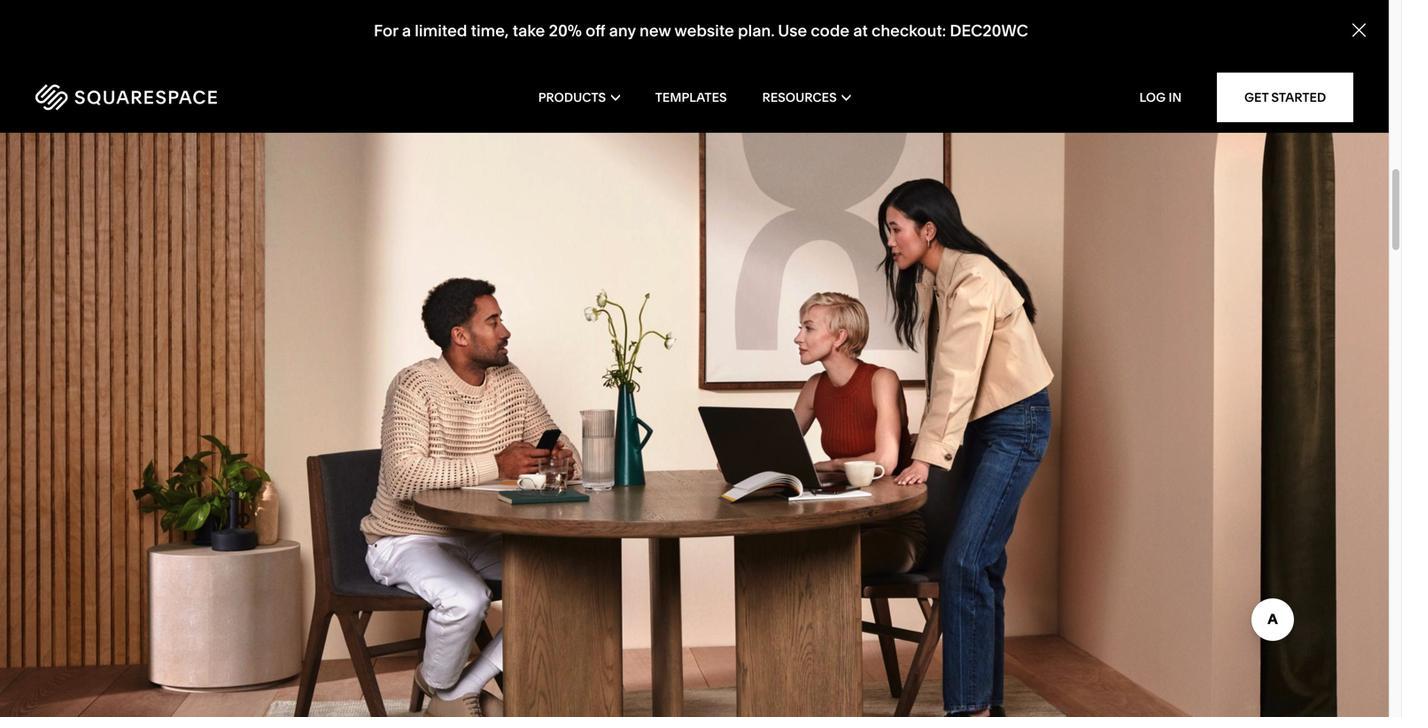 Task type: locate. For each thing, give the bounding box(es) containing it.
limited
[[415, 21, 467, 40]]

checkout:
[[872, 21, 946, 40]]

dec20wc
[[950, 21, 1029, 40]]

get started link
[[1217, 73, 1354, 122]]

new
[[640, 21, 671, 40]]

squarespace logo link
[[35, 84, 299, 111]]

log
[[1140, 90, 1166, 105]]

log             in link
[[1140, 90, 1182, 105]]



Task type: describe. For each thing, give the bounding box(es) containing it.
people working at a table image
[[0, 35, 1389, 718]]

off
[[586, 21, 605, 40]]

templates link
[[655, 62, 727, 133]]

in
[[1169, 90, 1182, 105]]

started
[[1272, 90, 1326, 105]]

get started
[[1245, 90, 1326, 105]]

20%
[[549, 21, 582, 40]]

a
[[402, 21, 411, 40]]

squarespace logo image
[[35, 84, 217, 111]]

for
[[374, 21, 398, 40]]

resources button
[[762, 62, 851, 133]]

use
[[778, 21, 807, 40]]

get
[[1245, 90, 1269, 105]]

code
[[811, 21, 850, 40]]

plan.
[[738, 21, 775, 40]]

log             in
[[1140, 90, 1182, 105]]

templates
[[655, 90, 727, 105]]

products button
[[538, 62, 620, 133]]

any
[[609, 21, 636, 40]]

products
[[538, 90, 606, 105]]

for a limited time, take 20% off any new website plan. use code at checkout: dec20wc
[[374, 21, 1029, 40]]

at
[[853, 21, 868, 40]]

take
[[513, 21, 545, 40]]

resources
[[762, 90, 837, 105]]

time,
[[471, 21, 509, 40]]

website
[[675, 21, 734, 40]]



Task type: vqa. For each thing, say whether or not it's contained in the screenshot.
In
yes



